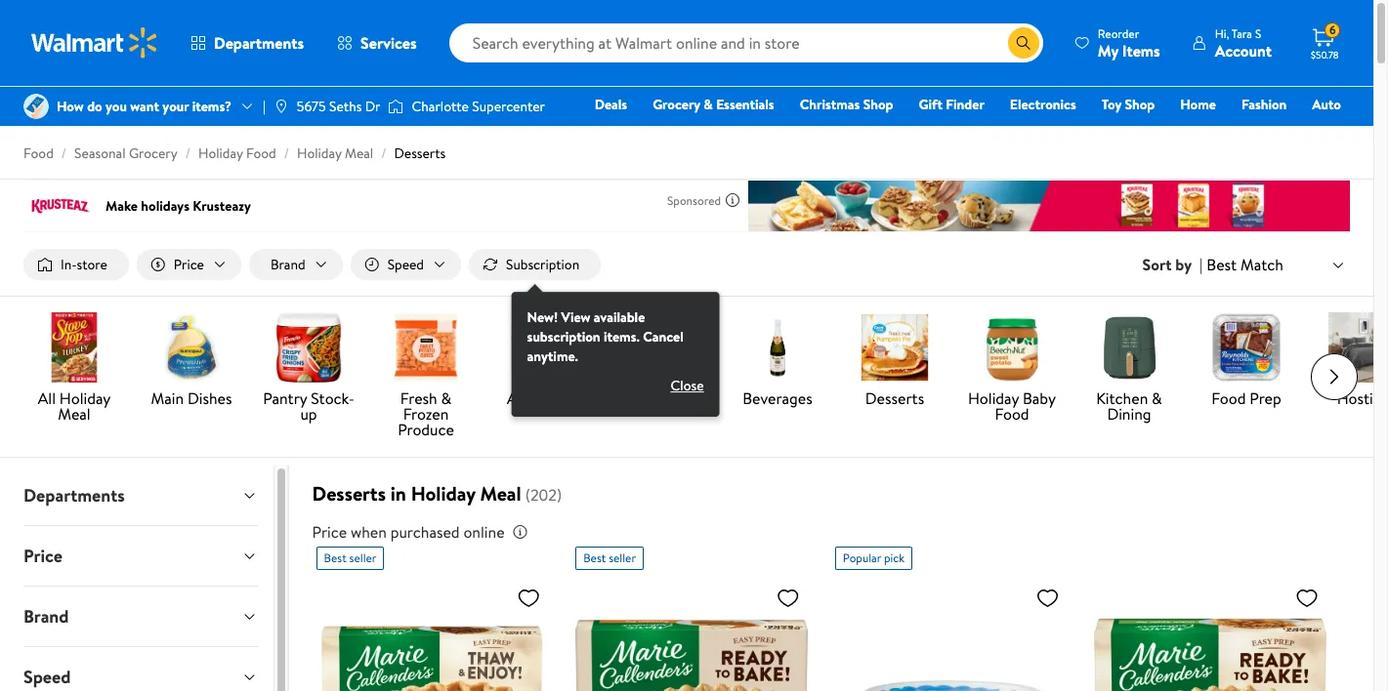 Task type: describe. For each thing, give the bounding box(es) containing it.
0 horizontal spatial speed button
[[8, 648, 273, 692]]

beverages link
[[727, 313, 828, 410]]

charlotte
[[412, 97, 469, 116]]

stock-
[[311, 388, 354, 409]]

thanksgiving sides image
[[625, 313, 696, 383]]

add to favorites list, marie callenders dutch apple pie dessert, 38 oz (frozen) image
[[1295, 586, 1319, 611]]

marie callender's pumpkin pie, 36 oz (frozen) image
[[576, 578, 808, 692]]

main
[[151, 388, 184, 409]]

holiday inside the all holiday meal
[[59, 388, 111, 409]]

 image for how
[[23, 94, 49, 119]]

hi,
[[1215, 25, 1229, 42]]

thanksgiving beverages image
[[742, 313, 813, 383]]

sponsored
[[667, 192, 721, 209]]

best match button
[[1203, 252, 1350, 278]]

gift
[[919, 95, 943, 114]]

store
[[77, 255, 107, 275]]

holiday inside "holiday baby food"
[[968, 388, 1019, 409]]

food inside "holiday baby food"
[[995, 404, 1029, 425]]

reorder
[[1098, 25, 1139, 42]]

(202)
[[525, 485, 562, 506]]

auto registry
[[1116, 95, 1341, 142]]

close
[[671, 376, 704, 396]]

auto
[[1312, 95, 1341, 114]]

fresh & frozen produce link
[[375, 313, 477, 442]]

Search search field
[[449, 23, 1043, 63]]

legal information image
[[512, 525, 528, 540]]

deals link
[[586, 94, 636, 115]]

hosting
[[1337, 388, 1388, 409]]

add to favorites list, great value frozen whipped topping, 8 oz container (frozen) image
[[1036, 586, 1059, 611]]

& for dining
[[1152, 388, 1162, 409]]

holiday baby food link
[[961, 313, 1063, 426]]

essentials
[[716, 95, 774, 114]]

Walmart Site-Wide search field
[[449, 23, 1043, 63]]

gift finder link
[[910, 94, 993, 115]]

holiday up purchased
[[411, 481, 475, 507]]

1 vertical spatial price button
[[8, 527, 273, 586]]

new! view available subscription items. cancel anytime. close
[[527, 308, 704, 396]]

add to favorites list, marie callender's southern pecan pie, 32 oz (frozen) image
[[517, 586, 540, 611]]

thanksgiving fresh & frozen produce image
[[391, 313, 461, 383]]

s
[[1255, 25, 1261, 42]]

charlotte supercenter
[[412, 97, 545, 116]]

kitchen
[[1096, 388, 1148, 409]]

in
[[390, 481, 406, 507]]

reorder my items
[[1098, 25, 1160, 61]]

brand inside the sort and filter section element
[[271, 255, 305, 275]]

all
[[38, 388, 56, 409]]

anytime.
[[527, 347, 578, 366]]

ad disclaimer and feedback for skylinedisplayad image
[[725, 192, 741, 208]]

one
[[1192, 122, 1221, 142]]

walmart image
[[31, 27, 158, 59]]

in-store button
[[23, 249, 129, 280]]

speed inside tab
[[23, 665, 71, 690]]

frozen
[[403, 404, 449, 425]]

speed inside the sort and filter section element
[[388, 255, 424, 275]]

holiday meal link
[[297, 144, 373, 163]]

grocery inside grocery & essentials link
[[653, 95, 700, 114]]

baby
[[1023, 388, 1056, 409]]

dr
[[365, 97, 380, 116]]

produce
[[398, 419, 454, 441]]

thanksgiving appetizers image
[[508, 313, 578, 383]]

desserts in holiday meal (202)
[[312, 481, 562, 507]]

one debit
[[1192, 122, 1258, 142]]

christmas shop link
[[791, 94, 902, 115]]

toy shop link
[[1093, 94, 1164, 115]]

items
[[1122, 40, 1160, 61]]

food left seasonal at top left
[[23, 144, 54, 163]]

6
[[1330, 22, 1336, 38]]

kitchen & dining
[[1096, 388, 1162, 425]]

0 vertical spatial brand button
[[249, 249, 343, 280]]

services
[[361, 32, 417, 54]]

marie callenders dutch apple pie dessert, 38 oz (frozen) image
[[1095, 578, 1327, 692]]

1 vertical spatial brand button
[[8, 587, 273, 647]]

registry
[[1116, 122, 1166, 142]]

gift finder
[[919, 95, 985, 114]]

1 horizontal spatial meal
[[345, 144, 373, 163]]

how
[[57, 97, 84, 116]]

price when purchased online
[[312, 522, 505, 543]]

all holiday meal
[[38, 388, 111, 425]]

when
[[351, 522, 387, 543]]

want
[[130, 97, 159, 116]]

hi, tara s account
[[1215, 25, 1272, 61]]

dishes
[[188, 388, 232, 409]]

electronics link
[[1001, 94, 1085, 115]]

sides
[[643, 388, 678, 409]]

home
[[1180, 95, 1216, 114]]

seths
[[329, 97, 362, 116]]

seasonal
[[74, 144, 126, 163]]

search icon image
[[1016, 35, 1031, 51]]

desserts for desserts
[[865, 388, 924, 409]]

kitchen & dining link
[[1079, 313, 1180, 426]]

best match
[[1207, 254, 1284, 275]]

best for marie callender's southern pecan pie, 32 oz (frozen) image in the bottom of the page
[[324, 550, 347, 567]]

food / seasonal grocery / holiday food / holiday meal / desserts
[[23, 144, 446, 163]]

hosting link
[[1313, 313, 1388, 410]]

popular pick
[[843, 550, 905, 567]]

auto link
[[1303, 94, 1350, 115]]

up
[[300, 404, 317, 425]]

sort and filter section element
[[0, 233, 1374, 417]]

| inside the sort and filter section element
[[1200, 254, 1203, 276]]

1 vertical spatial desserts link
[[844, 313, 946, 410]]

cancel
[[643, 327, 684, 347]]

1 / from the left
[[61, 144, 67, 163]]

finder
[[946, 95, 985, 114]]

brand tab
[[8, 587, 273, 647]]

holiday down 5675
[[297, 144, 342, 163]]

registry link
[[1108, 121, 1175, 143]]

thanksgiving main dishes image
[[156, 313, 227, 383]]

best seller for marie callender's southern pecan pie, 32 oz (frozen) image in the bottom of the page
[[324, 550, 377, 567]]

electronics
[[1010, 95, 1076, 114]]

seasonal grocery link
[[74, 144, 178, 163]]

0 horizontal spatial desserts link
[[394, 144, 446, 163]]

0 horizontal spatial |
[[263, 97, 266, 116]]

& for frozen
[[441, 388, 451, 409]]

toy
[[1102, 95, 1122, 114]]

1 vertical spatial price
[[312, 522, 347, 543]]

 image for 5675
[[273, 99, 289, 114]]

one debit link
[[1183, 121, 1266, 143]]

walmart+ link
[[1274, 121, 1350, 143]]



Task type: vqa. For each thing, say whether or not it's contained in the screenshot.
Tara
yes



Task type: locate. For each thing, give the bounding box(es) containing it.
2 best seller from the left
[[583, 550, 636, 567]]

dining
[[1107, 404, 1151, 425]]

meal right all
[[58, 404, 91, 425]]

close button
[[655, 370, 720, 402]]

& right fresh
[[441, 388, 451, 409]]

0 vertical spatial |
[[263, 97, 266, 116]]

2 vertical spatial price
[[23, 544, 62, 569]]

0 horizontal spatial &
[[441, 388, 451, 409]]

best
[[1207, 254, 1237, 275], [324, 550, 347, 567], [583, 550, 606, 567]]

grocery right deals on the left top
[[653, 95, 700, 114]]

2 horizontal spatial best
[[1207, 254, 1237, 275]]

brand button up thanksgiving pantry stock-up image
[[249, 249, 343, 280]]

pick
[[884, 550, 905, 567]]

food prep link
[[1196, 313, 1297, 410]]

marie callender's southern pecan pie, 32 oz (frozen) image
[[316, 578, 548, 692]]

0 vertical spatial desserts link
[[394, 144, 446, 163]]

food inside food prep link
[[1212, 388, 1246, 409]]

debit
[[1224, 122, 1258, 142]]

departments inside tab
[[23, 484, 125, 508]]

departments tab
[[8, 466, 273, 526]]

1 horizontal spatial desserts
[[394, 144, 446, 163]]

shop for toy shop
[[1125, 95, 1155, 114]]

0 horizontal spatial shop
[[863, 95, 893, 114]]

1 vertical spatial speed
[[23, 665, 71, 690]]

shop up registry link
[[1125, 95, 1155, 114]]

desserts
[[394, 144, 446, 163], [865, 388, 924, 409], [312, 481, 386, 507]]

0 horizontal spatial desserts
[[312, 481, 386, 507]]

by
[[1176, 254, 1192, 276]]

0 horizontal spatial price
[[23, 544, 62, 569]]

brand inside tab
[[23, 605, 69, 629]]

food prep image
[[1211, 313, 1282, 383]]

shop inside "link"
[[1125, 95, 1155, 114]]

speed button down brand tab
[[8, 648, 273, 692]]

toy shop
[[1102, 95, 1155, 114]]

2 vertical spatial meal
[[480, 481, 521, 507]]

subscription
[[527, 327, 600, 347]]

pantry
[[263, 388, 307, 409]]

items?
[[192, 97, 232, 116]]

purchased
[[390, 522, 460, 543]]

price inside tab
[[23, 544, 62, 569]]

1 vertical spatial speed button
[[8, 648, 273, 692]]

1 horizontal spatial desserts link
[[844, 313, 946, 410]]

food left holiday meal link
[[246, 144, 276, 163]]

0 horizontal spatial speed
[[23, 665, 71, 690]]

 image left how
[[23, 94, 49, 119]]

1 shop from the left
[[863, 95, 893, 114]]

0 horizontal spatial seller
[[349, 550, 377, 567]]

0 vertical spatial speed
[[388, 255, 424, 275]]

food left prep
[[1212, 388, 1246, 409]]

grocery & essentials link
[[644, 94, 783, 115]]

5675
[[297, 97, 326, 116]]

1 horizontal spatial departments
[[214, 32, 304, 54]]

1 vertical spatial |
[[1200, 254, 1203, 276]]

speed button up thanksgiving fresh & frozen produce image
[[350, 249, 461, 280]]

2 horizontal spatial meal
[[480, 481, 521, 507]]

food link
[[23, 144, 54, 163]]

your
[[163, 97, 189, 116]]

6 $50.78
[[1311, 22, 1339, 62]]

departments up items?
[[214, 32, 304, 54]]

best seller for marie callender's pumpkin pie, 36 oz (frozen) image
[[583, 550, 636, 567]]

seller for marie callender's southern pecan pie, 32 oz (frozen) image in the bottom of the page
[[349, 550, 377, 567]]

holiday right all
[[59, 388, 111, 409]]

1 horizontal spatial price
[[174, 255, 204, 275]]

departments button up price tab
[[8, 466, 273, 526]]

1 horizontal spatial best seller
[[583, 550, 636, 567]]

&
[[704, 95, 713, 114], [441, 388, 451, 409], [1152, 388, 1162, 409]]

christmas
[[800, 95, 860, 114]]

grocery down want
[[129, 144, 178, 163]]

walmart+
[[1283, 122, 1341, 142]]

0 horizontal spatial meal
[[58, 404, 91, 425]]

best for marie callender's pumpkin pie, 36 oz (frozen) image
[[583, 550, 606, 567]]

desserts up the when
[[312, 481, 386, 507]]

2 seller from the left
[[609, 550, 636, 567]]

shop right christmas
[[863, 95, 893, 114]]

1 horizontal spatial speed
[[388, 255, 424, 275]]

grocery
[[653, 95, 700, 114], [129, 144, 178, 163]]

food prep
[[1212, 388, 1281, 409]]

account
[[1215, 40, 1272, 61]]

departments
[[214, 32, 304, 54], [23, 484, 125, 508]]

fresh
[[400, 388, 437, 409]]

sort by |
[[1143, 254, 1203, 276]]

christmas shop
[[800, 95, 893, 114]]

& left essentials in the right top of the page
[[704, 95, 713, 114]]

price inside the sort and filter section element
[[174, 255, 204, 275]]

online
[[463, 522, 505, 543]]

add to favorites list, marie callender's pumpkin pie, 36 oz (frozen) image
[[776, 586, 800, 611]]

new!
[[527, 308, 558, 327]]

 image
[[388, 97, 404, 116]]

1 vertical spatial brand
[[23, 605, 69, 629]]

desserts down thanksgiving desserts image
[[865, 388, 924, 409]]

1 vertical spatial meal
[[58, 404, 91, 425]]

brand button
[[249, 249, 343, 280], [8, 587, 273, 647]]

best inside dropdown button
[[1207, 254, 1237, 275]]

sides link
[[610, 313, 711, 410]]

sort
[[1143, 254, 1172, 276]]

0 vertical spatial departments button
[[174, 20, 321, 66]]

all holiday meal link
[[23, 313, 125, 426]]

items.
[[604, 327, 640, 347]]

5675 seths dr
[[297, 97, 380, 116]]

& inside grocery & essentials link
[[704, 95, 713, 114]]

/ down your
[[185, 144, 191, 163]]

3 / from the left
[[284, 144, 289, 163]]

holiday baby food
[[968, 388, 1056, 425]]

4 / from the left
[[381, 144, 386, 163]]

| left 5675
[[263, 97, 266, 116]]

0 vertical spatial brand
[[271, 255, 305, 275]]

prep
[[1250, 388, 1281, 409]]

2 shop from the left
[[1125, 95, 1155, 114]]

2 horizontal spatial price
[[312, 522, 347, 543]]

kitchen & dining image
[[1094, 313, 1164, 383]]

0 horizontal spatial best seller
[[324, 550, 377, 567]]

tgiving hosting image
[[1329, 313, 1388, 383]]

1 horizontal spatial best
[[583, 550, 606, 567]]

desserts down the charlotte
[[394, 144, 446, 163]]

2 horizontal spatial desserts
[[865, 388, 924, 409]]

pantry stock- up
[[263, 388, 354, 425]]

in-store
[[61, 255, 107, 275]]

& inside fresh & frozen produce
[[441, 388, 451, 409]]

shop for christmas shop
[[863, 95, 893, 114]]

1 vertical spatial grocery
[[129, 144, 178, 163]]

fresh & frozen produce
[[398, 388, 454, 441]]

0 vertical spatial departments
[[214, 32, 304, 54]]

& right the dining
[[1152, 388, 1162, 409]]

1 vertical spatial departments button
[[8, 466, 273, 526]]

departments button up items?
[[174, 20, 321, 66]]

services button
[[321, 20, 433, 66]]

1 horizontal spatial shop
[[1125, 95, 1155, 114]]

subscription
[[506, 255, 579, 275]]

do
[[87, 97, 102, 116]]

holiday baby food image
[[977, 313, 1047, 383]]

2 vertical spatial desserts
[[312, 481, 386, 507]]

speed tab
[[8, 648, 273, 692]]

price tab
[[8, 527, 273, 586]]

/ left holiday meal link
[[284, 144, 289, 163]]

beverages
[[743, 388, 813, 409]]

great value frozen whipped topping, 8 oz container (frozen) image
[[835, 578, 1067, 692]]

0 horizontal spatial  image
[[23, 94, 49, 119]]

brand button up speed tab
[[8, 587, 273, 647]]

in-
[[61, 255, 77, 275]]

1 horizontal spatial &
[[704, 95, 713, 114]]

0 horizontal spatial best
[[324, 550, 347, 567]]

1 horizontal spatial brand
[[271, 255, 305, 275]]

all thanksgiving image
[[39, 313, 109, 383]]

2 horizontal spatial &
[[1152, 388, 1162, 409]]

tara
[[1232, 25, 1252, 42]]

1 vertical spatial departments
[[23, 484, 125, 508]]

meal
[[345, 144, 373, 163], [58, 404, 91, 425], [480, 481, 521, 507]]

price button up thanksgiving main dishes image
[[137, 249, 241, 280]]

holiday down items?
[[198, 144, 243, 163]]

speed button
[[350, 249, 461, 280], [8, 648, 273, 692]]

appetizers link
[[492, 313, 594, 410]]

| right by
[[1200, 254, 1203, 276]]

0 vertical spatial desserts
[[394, 144, 446, 163]]

desserts for desserts in holiday meal (202)
[[312, 481, 386, 507]]

grocery & essentials
[[653, 95, 774, 114]]

1 seller from the left
[[349, 550, 377, 567]]

fashion
[[1242, 95, 1287, 114]]

 image left 5675
[[273, 99, 289, 114]]

fashion link
[[1233, 94, 1296, 115]]

0 vertical spatial price
[[174, 255, 204, 275]]

shop
[[863, 95, 893, 114], [1125, 95, 1155, 114]]

/ right holiday meal link
[[381, 144, 386, 163]]

1 horizontal spatial  image
[[273, 99, 289, 114]]

subscription button
[[469, 249, 601, 280]]

departments button
[[174, 20, 321, 66], [8, 466, 273, 526]]

thanksgiving desserts image
[[860, 313, 930, 383]]

main dishes
[[151, 388, 232, 409]]

next slide for chipmodulewithimages list image
[[1311, 354, 1358, 401]]

/
[[61, 144, 67, 163], [185, 144, 191, 163], [284, 144, 289, 163], [381, 144, 386, 163]]

0 horizontal spatial grocery
[[129, 144, 178, 163]]

food down holiday baby food image
[[995, 404, 1029, 425]]

/ right food link
[[61, 144, 67, 163]]

holiday food link
[[198, 144, 276, 163]]

1 horizontal spatial speed button
[[350, 249, 461, 280]]

0 vertical spatial grocery
[[653, 95, 700, 114]]

0 horizontal spatial departments
[[23, 484, 125, 508]]

departments down the all holiday meal
[[23, 484, 125, 508]]

seller for marie callender's pumpkin pie, 36 oz (frozen) image
[[609, 550, 636, 567]]

 image
[[23, 94, 49, 119], [273, 99, 289, 114]]

0 horizontal spatial brand
[[23, 605, 69, 629]]

price button down the departments tab
[[8, 527, 273, 586]]

meal inside the all holiday meal
[[58, 404, 91, 425]]

popular
[[843, 550, 881, 567]]

1 best seller from the left
[[324, 550, 377, 567]]

1 horizontal spatial seller
[[609, 550, 636, 567]]

my
[[1098, 40, 1119, 61]]

how do you want your items?
[[57, 97, 232, 116]]

seller
[[349, 550, 377, 567], [609, 550, 636, 567]]

1 horizontal spatial grocery
[[653, 95, 700, 114]]

0 vertical spatial meal
[[345, 144, 373, 163]]

appetizers
[[507, 388, 579, 409]]

meal down seths
[[345, 144, 373, 163]]

0 vertical spatial price button
[[137, 249, 241, 280]]

available
[[594, 308, 645, 327]]

price
[[174, 255, 204, 275], [312, 522, 347, 543], [23, 544, 62, 569]]

pantry stock- up link
[[258, 313, 360, 426]]

view
[[561, 308, 591, 327]]

& inside 'kitchen & dining'
[[1152, 388, 1162, 409]]

meal up online
[[480, 481, 521, 507]]

thanksgiving pantry stock-up image
[[274, 313, 344, 383]]

1 vertical spatial desserts
[[865, 388, 924, 409]]

holiday left baby
[[968, 388, 1019, 409]]

1 horizontal spatial |
[[1200, 254, 1203, 276]]

speed
[[388, 255, 424, 275], [23, 665, 71, 690]]

& for essentials
[[704, 95, 713, 114]]

0 vertical spatial speed button
[[350, 249, 461, 280]]

2 / from the left
[[185, 144, 191, 163]]



